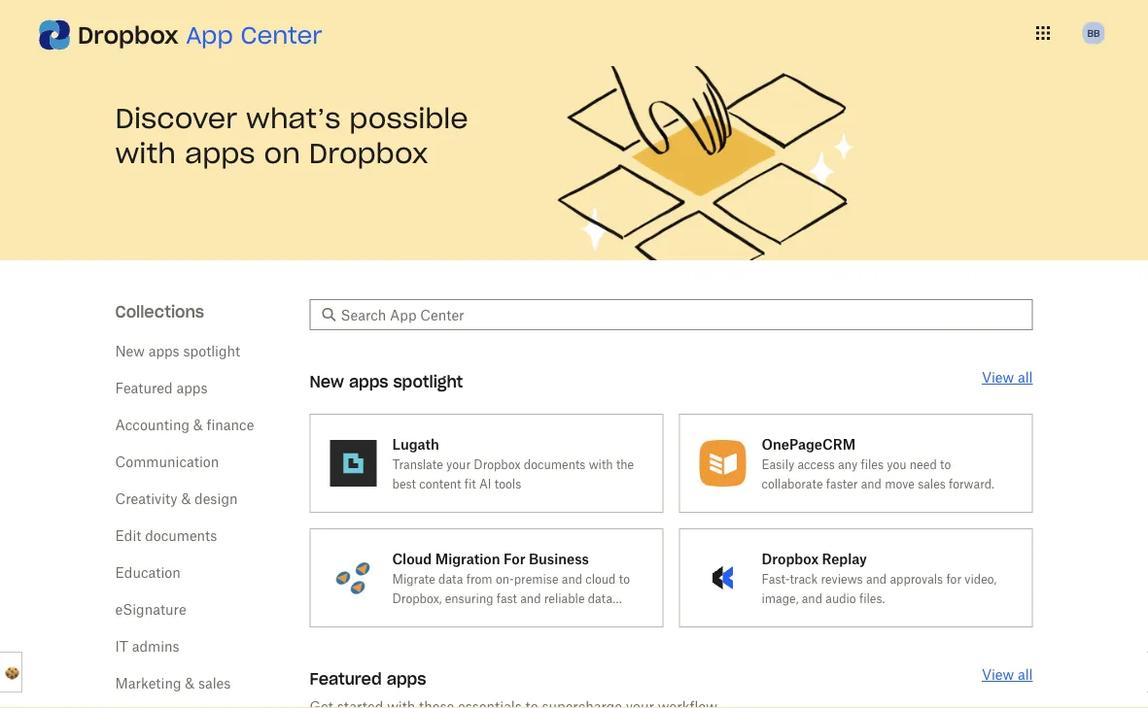 Task type: locate. For each thing, give the bounding box(es) containing it.
easily
[[762, 457, 795, 472]]

data down cloud
[[588, 592, 613, 606]]

spotlight up featured apps link
[[183, 343, 240, 359]]

1 vertical spatial &
[[181, 491, 191, 507]]

new apps spotlight
[[115, 343, 240, 359], [310, 372, 463, 392]]

dropbox up the tools
[[474, 457, 521, 472]]

1 vertical spatial featured
[[310, 669, 382, 689]]

1 vertical spatial view
[[982, 667, 1014, 684]]

featured apps up accounting at the left bottom
[[115, 380, 208, 396]]

data
[[439, 572, 463, 587], [588, 592, 613, 606]]

0 vertical spatial spotlight
[[183, 343, 240, 359]]

with down discover
[[115, 136, 176, 171]]

0 horizontal spatial featured apps
[[115, 380, 208, 396]]

1 vertical spatial with
[[589, 457, 613, 472]]

1 vertical spatial view all link
[[982, 667, 1033, 684]]

new
[[115, 343, 145, 359], [310, 372, 344, 392]]

view
[[982, 369, 1014, 386], [982, 667, 1014, 684]]

fast
[[497, 592, 517, 606]]

spotlight up lugath
[[393, 372, 463, 392]]

1 horizontal spatial sales
[[918, 477, 946, 492]]

0 horizontal spatial new apps spotlight
[[115, 343, 240, 359]]

collaborate
[[762, 477, 823, 492]]

view all for new apps spotlight
[[982, 369, 1033, 386]]

access
[[798, 457, 835, 472]]

& for finance
[[193, 417, 203, 433]]

data down migration
[[439, 572, 463, 587]]

cloud
[[586, 572, 616, 587]]

onepagecrm easily access any files you need to collaborate faster and move sales forward.
[[762, 436, 995, 492]]

1 vertical spatial featured apps
[[310, 669, 426, 689]]

and down premise
[[520, 592, 541, 606]]

1 vertical spatial documents
[[145, 528, 217, 544]]

1 all from the top
[[1018, 369, 1033, 386]]

spotlight
[[183, 343, 240, 359], [393, 372, 463, 392]]

dropbox
[[78, 20, 179, 50], [309, 136, 428, 171], [474, 457, 521, 472], [762, 551, 819, 567]]

cloud
[[392, 551, 432, 567]]

& for sales
[[185, 675, 195, 692]]

1 view from the top
[[982, 369, 1014, 386]]

ensuring
[[445, 592, 493, 606]]

featured apps down transfer.
[[310, 669, 426, 689]]

and
[[861, 477, 882, 492], [562, 572, 583, 587], [866, 572, 887, 587], [520, 592, 541, 606], [802, 592, 823, 606]]

&
[[193, 417, 203, 433], [181, 491, 191, 507], [185, 675, 195, 692]]

featured
[[115, 380, 173, 396], [310, 669, 382, 689]]

0 vertical spatial to
[[940, 457, 951, 472]]

0 vertical spatial documents
[[524, 457, 586, 472]]

education
[[115, 564, 181, 581]]

it admins link
[[115, 638, 180, 655]]

to
[[940, 457, 951, 472], [619, 572, 630, 587]]

sales down the need
[[918, 477, 946, 492]]

1 horizontal spatial to
[[940, 457, 951, 472]]

from
[[467, 572, 493, 587]]

tools
[[495, 477, 521, 492]]

1 horizontal spatial documents
[[524, 457, 586, 472]]

marketing
[[115, 675, 181, 692]]

view all
[[982, 369, 1033, 386], [982, 667, 1033, 684]]

0 vertical spatial sales
[[918, 477, 946, 492]]

& left design
[[181, 491, 191, 507]]

dropbox inside dropbox replay fast-track reviews and approvals for video, image, and audio files.
[[762, 551, 819, 567]]

communication
[[115, 454, 219, 470]]

1 vertical spatial spotlight
[[393, 372, 463, 392]]

1 horizontal spatial new
[[310, 372, 344, 392]]

1 view all from the top
[[982, 369, 1033, 386]]

education link
[[115, 564, 181, 581]]

documents
[[524, 457, 586, 472], [145, 528, 217, 544]]

2 view from the top
[[982, 667, 1014, 684]]

0 vertical spatial &
[[193, 417, 203, 433]]

1 view all link from the top
[[982, 369, 1033, 386]]

0 horizontal spatial to
[[619, 572, 630, 587]]

finance
[[207, 417, 254, 433]]

0 vertical spatial featured apps
[[115, 380, 208, 396]]

edit documents
[[115, 528, 217, 544]]

reviews
[[821, 572, 863, 587]]

move
[[885, 477, 915, 492]]

1 horizontal spatial data
[[588, 592, 613, 606]]

with
[[115, 136, 176, 171], [589, 457, 613, 472]]

files.
[[860, 592, 885, 606]]

1 vertical spatial new apps spotlight
[[310, 372, 463, 392]]

1 vertical spatial to
[[619, 572, 630, 587]]

0 horizontal spatial data
[[439, 572, 463, 587]]

dropbox up track
[[762, 551, 819, 567]]

2 view all link from the top
[[982, 667, 1033, 684]]

and down files
[[861, 477, 882, 492]]

0 vertical spatial with
[[115, 136, 176, 171]]

1 vertical spatial new
[[310, 372, 344, 392]]

view for new apps spotlight
[[982, 369, 1014, 386]]

1 horizontal spatial with
[[589, 457, 613, 472]]

0 vertical spatial new
[[115, 343, 145, 359]]

with left the
[[589, 457, 613, 472]]

any
[[838, 457, 858, 472]]

esignature
[[115, 601, 186, 618]]

& right marketing
[[185, 675, 195, 692]]

files
[[861, 457, 884, 472]]

sales
[[918, 477, 946, 492], [198, 675, 231, 692]]

0 vertical spatial featured
[[115, 380, 173, 396]]

dropbox down possible
[[309, 136, 428, 171]]

0 vertical spatial view
[[982, 369, 1014, 386]]

dropbox app center
[[78, 20, 322, 50]]

collections
[[115, 302, 204, 322]]

new apps spotlight up lugath
[[310, 372, 463, 392]]

documents down creativity & design link
[[145, 528, 217, 544]]

& left finance
[[193, 417, 203, 433]]

cloud migration for business migrate data from on-premise and cloud to dropbox, ensuring fast and reliable data transfer.
[[392, 551, 630, 626]]

you
[[887, 457, 907, 472]]

0 vertical spatial view all link
[[982, 369, 1033, 386]]

to right the need
[[940, 457, 951, 472]]

1 vertical spatial sales
[[198, 675, 231, 692]]

best
[[392, 477, 416, 492]]

migration
[[435, 551, 500, 567]]

view all link
[[982, 369, 1033, 386], [982, 667, 1033, 684]]

1 horizontal spatial featured
[[310, 669, 382, 689]]

for
[[504, 551, 526, 567]]

2 view all from the top
[[982, 667, 1033, 684]]

replay
[[822, 551, 867, 567]]

1 vertical spatial data
[[588, 592, 613, 606]]

0 horizontal spatial documents
[[145, 528, 217, 544]]

0 horizontal spatial spotlight
[[183, 343, 240, 359]]

featured apps
[[115, 380, 208, 396], [310, 669, 426, 689]]

video,
[[965, 572, 997, 587]]

1 vertical spatial view all
[[982, 667, 1033, 684]]

1 horizontal spatial featured apps
[[310, 669, 426, 689]]

sales inside onepagecrm easily access any files you need to collaborate faster and move sales forward.
[[918, 477, 946, 492]]

0 horizontal spatial with
[[115, 136, 176, 171]]

center
[[241, 20, 322, 50]]

documents left the
[[524, 457, 586, 472]]

new apps spotlight up featured apps link
[[115, 343, 240, 359]]

all
[[1018, 369, 1033, 386], [1018, 667, 1033, 684]]

to right cloud
[[619, 572, 630, 587]]

sales right marketing
[[198, 675, 231, 692]]

what's
[[246, 101, 341, 136]]

your
[[446, 457, 471, 472]]

creativity & design
[[115, 491, 238, 507]]

0 vertical spatial all
[[1018, 369, 1033, 386]]

0 vertical spatial view all
[[982, 369, 1033, 386]]

need
[[910, 457, 937, 472]]

0 horizontal spatial sales
[[198, 675, 231, 692]]

view all link for featured apps
[[982, 667, 1033, 684]]

with inside discover what's possible with apps on dropbox
[[115, 136, 176, 171]]

0 horizontal spatial new
[[115, 343, 145, 359]]

premise
[[514, 572, 559, 587]]

2 all from the top
[[1018, 667, 1033, 684]]

0 vertical spatial data
[[439, 572, 463, 587]]

marketing & sales link
[[115, 675, 231, 692]]

apps
[[185, 136, 255, 171], [148, 343, 180, 359], [349, 372, 389, 392], [176, 380, 208, 396], [387, 669, 426, 689]]

2 vertical spatial &
[[185, 675, 195, 692]]

new apps spotlight link
[[115, 343, 240, 359]]

1 vertical spatial all
[[1018, 667, 1033, 684]]



Task type: describe. For each thing, give the bounding box(es) containing it.
to inside onepagecrm easily access any files you need to collaborate faster and move sales forward.
[[940, 457, 951, 472]]

0 horizontal spatial featured
[[115, 380, 173, 396]]

view all for featured apps
[[982, 667, 1033, 684]]

marketing & sales
[[115, 675, 231, 692]]

all for new apps spotlight
[[1018, 369, 1033, 386]]

creativity
[[115, 491, 178, 507]]

esignature link
[[115, 601, 186, 618]]

dropbox replay fast-track reviews and approvals for video, image, and audio files.
[[762, 551, 997, 606]]

for
[[947, 572, 962, 587]]

dropbox inside lugath translate your dropbox documents with the best content fit ai tools
[[474, 457, 521, 472]]

accounting & finance link
[[115, 417, 254, 433]]

lugath
[[392, 436, 439, 453]]

business
[[529, 551, 589, 567]]

bb button
[[1078, 18, 1109, 49]]

bb
[[1088, 27, 1100, 39]]

admins
[[132, 638, 180, 655]]

lugath translate your dropbox documents with the best content fit ai tools
[[392, 436, 634, 492]]

design
[[195, 491, 238, 507]]

view for featured apps
[[982, 667, 1014, 684]]

faster
[[826, 477, 858, 492]]

ai
[[479, 477, 491, 492]]

& for design
[[181, 491, 191, 507]]

Search App Center text field
[[341, 304, 1021, 326]]

translate
[[392, 457, 443, 472]]

fit
[[465, 477, 476, 492]]

on-
[[496, 572, 514, 587]]

1 horizontal spatial spotlight
[[393, 372, 463, 392]]

1 horizontal spatial new apps spotlight
[[310, 372, 463, 392]]

transfer.
[[392, 611, 437, 626]]

on
[[264, 136, 300, 171]]

dropbox left app
[[78, 20, 179, 50]]

the
[[616, 457, 634, 472]]

app
[[186, 20, 233, 50]]

creativity & design link
[[115, 491, 238, 507]]

it
[[115, 638, 128, 655]]

onepagecrm
[[762, 436, 856, 453]]

apps inside discover what's possible with apps on dropbox
[[185, 136, 255, 171]]

and down track
[[802, 592, 823, 606]]

discover
[[115, 101, 237, 136]]

track
[[790, 572, 818, 587]]

it admins
[[115, 638, 180, 655]]

audio
[[826, 592, 856, 606]]

discover what's possible with apps on dropbox
[[115, 101, 468, 171]]

image,
[[762, 592, 799, 606]]

featured apps link
[[115, 380, 208, 396]]

view all link for new apps spotlight
[[982, 369, 1033, 386]]

0 vertical spatial new apps spotlight
[[115, 343, 240, 359]]

edit documents link
[[115, 528, 217, 544]]

migrate
[[392, 572, 435, 587]]

edit
[[115, 528, 141, 544]]

documents inside lugath translate your dropbox documents with the best content fit ai tools
[[524, 457, 586, 472]]

forward.
[[949, 477, 995, 492]]

approvals
[[890, 572, 943, 587]]

dropbox,
[[392, 592, 442, 606]]

all for featured apps
[[1018, 667, 1033, 684]]

possible
[[349, 101, 468, 136]]

communication link
[[115, 454, 219, 470]]

accounting
[[115, 417, 190, 433]]

dropbox inside discover what's possible with apps on dropbox
[[309, 136, 428, 171]]

fast-
[[762, 572, 790, 587]]

and inside onepagecrm easily access any files you need to collaborate faster and move sales forward.
[[861, 477, 882, 492]]

with inside lugath translate your dropbox documents with the best content fit ai tools
[[589, 457, 613, 472]]

content
[[419, 477, 461, 492]]

accounting & finance
[[115, 417, 254, 433]]

and up reliable
[[562, 572, 583, 587]]

to inside cloud migration for business migrate data from on-premise and cloud to dropbox, ensuring fast and reliable data transfer.
[[619, 572, 630, 587]]

and up files.
[[866, 572, 887, 587]]

reliable
[[544, 592, 585, 606]]



Task type: vqa. For each thing, say whether or not it's contained in the screenshot.
Learn on the top of page
no



